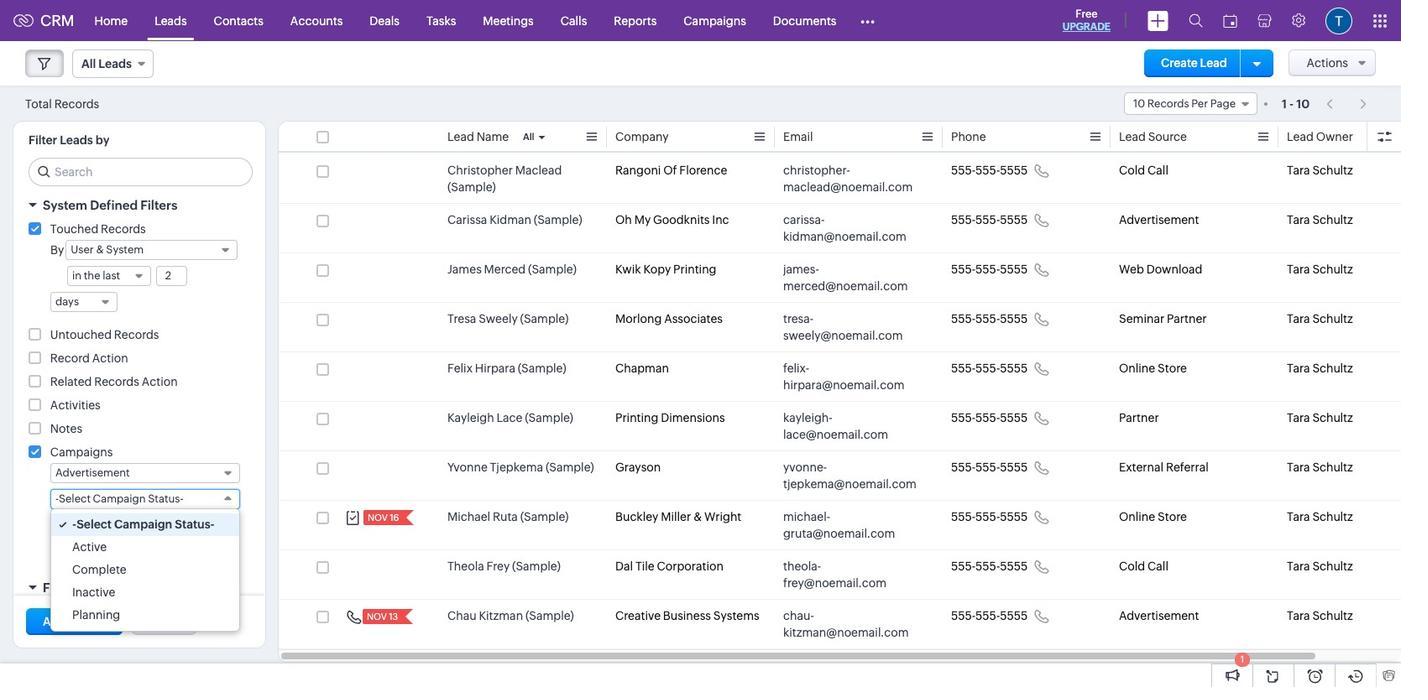 Task type: vqa. For each thing, say whether or not it's contained in the screenshot.
christopher- maclead@noemail.com tara
yes



Task type: describe. For each thing, give the bounding box(es) containing it.
0 horizontal spatial campaigns
[[50, 446, 113, 459]]

records for related
[[94, 375, 139, 389]]

by
[[96, 133, 110, 147]]

chau
[[447, 609, 477, 623]]

2 online from the top
[[1119, 510, 1155, 524]]

corporation
[[657, 560, 723, 573]]

lead for lead owner
[[1287, 130, 1314, 144]]

complete option
[[51, 559, 239, 582]]

yvonne- tjepkema@noemail.com link
[[783, 459, 917, 493]]

-select campaign status- option
[[51, 514, 239, 536]]

company
[[615, 130, 669, 144]]

(sample) for tresa sweely (sample)
[[520, 312, 569, 326]]

10 tara schultz from the top
[[1287, 609, 1353, 623]]

calendar image
[[1223, 14, 1237, 27]]

nov 13
[[367, 612, 398, 622]]

tara for carissa- kidman@noemail.com
[[1287, 213, 1310, 227]]

miller
[[661, 510, 691, 524]]

chau kitzman (sample)
[[447, 609, 574, 623]]

maclead
[[515, 164, 562, 177]]

felix
[[447, 362, 473, 375]]

filter by fields button
[[13, 573, 265, 603]]

(sample) for chau kitzman (sample)
[[525, 609, 574, 623]]

business
[[663, 609, 711, 623]]

christopher maclead (sample) link
[[447, 162, 599, 196]]

kayleigh lace (sample) link
[[447, 410, 573, 426]]

inactive option
[[51, 582, 239, 604]]

external referral
[[1119, 461, 1209, 474]]

inc
[[712, 213, 729, 227]]

tara for felix- hirpara@noemail.com
[[1287, 362, 1310, 375]]

call for christopher- maclead@noemail.com
[[1147, 164, 1168, 177]]

creative business systems
[[615, 609, 759, 623]]

by inside "dropdown button"
[[76, 581, 91, 595]]

systems
[[713, 609, 759, 623]]

tara schultz for yvonne- tjepkema@noemail.com
[[1287, 461, 1353, 474]]

0 vertical spatial action
[[92, 352, 128, 365]]

carissa
[[447, 213, 487, 227]]

owner
[[1316, 130, 1353, 144]]

campaign for list box containing -select campaign status-
[[114, 518, 172, 531]]

rangoni
[[615, 164, 661, 177]]

calls
[[561, 14, 587, 27]]

chapman
[[615, 362, 669, 375]]

michael
[[447, 510, 490, 524]]

tjepkema@noemail.com
[[783, 478, 917, 491]]

lead for lead name
[[447, 130, 474, 144]]

nov 13 link
[[363, 609, 400, 625]]

(sample) for felix hirpara (sample)
[[518, 362, 566, 375]]

(sample) for theola frey (sample)
[[512, 560, 561, 573]]

5555 for theola- frey@noemail.com
[[1000, 560, 1028, 573]]

0 horizontal spatial by
[[50, 243, 64, 257]]

reports
[[614, 14, 657, 27]]

1 online store from the top
[[1119, 362, 1187, 375]]

printing dimensions
[[615, 411, 725, 425]]

cold for theola- frey@noemail.com
[[1119, 560, 1145, 573]]

1 vertical spatial leads
[[60, 133, 93, 147]]

frey
[[486, 560, 510, 573]]

oh
[[615, 213, 632, 227]]

records for total
[[54, 97, 99, 110]]

james
[[447, 263, 482, 276]]

yvonne tjepkema (sample) link
[[447, 459, 594, 476]]

home
[[95, 14, 128, 27]]

sweely
[[479, 312, 518, 326]]

yvonne
[[447, 461, 488, 474]]

carissa kidman (sample) link
[[447, 212, 582, 228]]

ruta
[[493, 510, 518, 524]]

yvonne-
[[783, 461, 827, 474]]

goodknits
[[653, 213, 710, 227]]

10 5555 from the top
[[1000, 609, 1028, 623]]

-select campaign status- for list box containing -select campaign status-
[[72, 518, 215, 531]]

1
[[1282, 97, 1287, 110]]

16
[[390, 513, 399, 523]]

complete
[[72, 563, 127, 577]]

555-555-5555 for felix- hirpara@noemail.com
[[951, 362, 1028, 375]]

search image
[[1189, 13, 1203, 28]]

gruta@noemail.com
[[783, 527, 895, 541]]

0 horizontal spatial printing
[[615, 411, 658, 425]]

chau-
[[783, 609, 814, 623]]

nov 16
[[368, 513, 399, 523]]

555-555-5555 for tresa- sweely@noemail.com
[[951, 312, 1028, 326]]

schultz for yvonne- tjepkema@noemail.com
[[1312, 461, 1353, 474]]

-select campaign status- for -select campaign status- field
[[55, 493, 183, 505]]

seminar partner
[[1119, 312, 1207, 326]]

555-555-5555 for theola- frey@noemail.com
[[951, 560, 1028, 573]]

oh my goodknits inc
[[615, 213, 729, 227]]

tara schultz for tresa- sweely@noemail.com
[[1287, 312, 1353, 326]]

- for list box containing -select campaign status-
[[72, 518, 77, 531]]

filter inside apply filter button
[[77, 615, 106, 629]]

search element
[[1179, 0, 1213, 41]]

tara schultz for kayleigh- lace@noemail.com
[[1287, 411, 1353, 425]]

status- for -select campaign status- field
[[148, 493, 183, 505]]

yvonne- tjepkema@noemail.com
[[783, 461, 917, 491]]

referral
[[1166, 461, 1209, 474]]

row group containing christopher maclead (sample)
[[279, 154, 1401, 650]]

1 online from the top
[[1119, 362, 1155, 375]]

inactive
[[72, 586, 115, 599]]

1 horizontal spatial printing
[[673, 263, 716, 276]]

555-555-5555 for christopher- maclead@noemail.com
[[951, 164, 1028, 177]]

related records action
[[50, 375, 178, 389]]

create
[[1161, 56, 1198, 70]]

felix-
[[783, 362, 809, 375]]

cold for christopher- maclead@noemail.com
[[1119, 164, 1145, 177]]

creative
[[615, 609, 661, 623]]

kwik kopy printing
[[615, 263, 716, 276]]

5555 for tresa- sweely@noemail.com
[[1000, 312, 1028, 326]]

kidman@noemail.com
[[783, 230, 906, 243]]

select for -select campaign status- field
[[59, 493, 91, 505]]

- for -select campaign status- field
[[55, 493, 59, 505]]

records for touched
[[101, 222, 146, 236]]

(sample) for christopher maclead (sample)
[[447, 180, 496, 194]]

buckley
[[615, 510, 658, 524]]

schultz for carissa- kidman@noemail.com
[[1312, 213, 1353, 227]]

13
[[389, 612, 398, 622]]

wright
[[704, 510, 741, 524]]

tresa sweely (sample) link
[[447, 311, 569, 327]]

michael- gruta@noemail.com link
[[783, 509, 917, 542]]

james- merced@noemail.com link
[[783, 261, 917, 295]]

documents link
[[760, 0, 850, 41]]

10 555-555-5555 from the top
[[951, 609, 1028, 623]]

frey@noemail.com
[[783, 577, 886, 590]]

tara schultz for james- merced@noemail.com
[[1287, 263, 1353, 276]]

filter by fields
[[43, 581, 130, 595]]

1 store from the top
[[1158, 362, 1187, 375]]

planning
[[72, 609, 120, 622]]

tara for theola- frey@noemail.com
[[1287, 560, 1310, 573]]

records for untouched
[[114, 328, 159, 342]]

kopy
[[643, 263, 671, 276]]

michael ruta (sample)
[[447, 510, 569, 524]]

theola-
[[783, 560, 821, 573]]

tresa sweely (sample)
[[447, 312, 569, 326]]

record
[[50, 352, 90, 365]]

5555 for carissa- kidman@noemail.com
[[1000, 213, 1028, 227]]

schultz for tresa- sweely@noemail.com
[[1312, 312, 1353, 326]]

5555 for james- merced@noemail.com
[[1000, 263, 1028, 276]]

schultz for felix- hirpara@noemail.com
[[1312, 362, 1353, 375]]

michael- gruta@noemail.com
[[783, 510, 895, 541]]

total records
[[25, 97, 99, 110]]

total
[[25, 97, 52, 110]]

tara for yvonne- tjepkema@noemail.com
[[1287, 461, 1310, 474]]

of
[[663, 164, 677, 177]]

1 horizontal spatial campaigns
[[684, 14, 746, 27]]

related
[[50, 375, 92, 389]]

555-555-5555 for kayleigh- lace@noemail.com
[[951, 411, 1028, 425]]

Search text field
[[29, 159, 252, 186]]

grayson
[[615, 461, 661, 474]]

tara for christopher- maclead@noemail.com
[[1287, 164, 1310, 177]]

kitzman
[[479, 609, 523, 623]]

2 online store from the top
[[1119, 510, 1187, 524]]

(sample) for james merced (sample)
[[528, 263, 577, 276]]



Task type: locate. For each thing, give the bounding box(es) containing it.
tara for james- merced@noemail.com
[[1287, 263, 1310, 276]]

0 vertical spatial call
[[1147, 164, 1168, 177]]

2 vertical spatial -
[[72, 518, 77, 531]]

store down seminar partner
[[1158, 362, 1187, 375]]

untouched
[[50, 328, 112, 342]]

james-
[[783, 263, 819, 276]]

4 tara from the top
[[1287, 312, 1310, 326]]

action
[[92, 352, 128, 365], [142, 375, 178, 389]]

3 5555 from the top
[[1000, 263, 1028, 276]]

apply filter
[[43, 615, 106, 629]]

555-555-5555 for carissa- kidman@noemail.com
[[951, 213, 1028, 227]]

seminar
[[1119, 312, 1164, 326]]

lead left name
[[447, 130, 474, 144]]

tile
[[635, 560, 654, 573]]

4 5555 from the top
[[1000, 312, 1028, 326]]

records down defined
[[101, 222, 146, 236]]

5 5555 from the top
[[1000, 362, 1028, 375]]

(sample) right frey
[[512, 560, 561, 573]]

0 horizontal spatial action
[[92, 352, 128, 365]]

carissa kidman (sample)
[[447, 213, 582, 227]]

lead down the 10
[[1287, 130, 1314, 144]]

james merced (sample) link
[[447, 261, 577, 278]]

christopher- maclead@noemail.com link
[[783, 162, 917, 196]]

8 tara from the top
[[1287, 510, 1310, 524]]

filter down inactive
[[77, 615, 106, 629]]

1 5555 from the top
[[1000, 164, 1028, 177]]

2 5555 from the top
[[1000, 213, 1028, 227]]

cold call for christopher- maclead@noemail.com
[[1119, 164, 1168, 177]]

all
[[523, 132, 534, 142]]

nov left '13'
[[367, 612, 387, 622]]

1 vertical spatial cold call
[[1119, 560, 1168, 573]]

campaign up -select campaign status- option
[[93, 493, 146, 505]]

maclead@noemail.com
[[783, 180, 913, 194]]

0 vertical spatial select
[[59, 493, 91, 505]]

external
[[1119, 461, 1164, 474]]

nov for chau
[[367, 612, 387, 622]]

-select campaign status- inside -select campaign status- option
[[72, 518, 215, 531]]

0 vertical spatial campaigns
[[684, 14, 746, 27]]

1 vertical spatial campaign
[[114, 518, 172, 531]]

source
[[1148, 130, 1187, 144]]

2 cold call from the top
[[1119, 560, 1168, 573]]

dimensions
[[661, 411, 725, 425]]

1 horizontal spatial by
[[76, 581, 91, 595]]

-select campaign status- inside -select campaign status- field
[[55, 493, 183, 505]]

1 vertical spatial action
[[142, 375, 178, 389]]

555-
[[951, 164, 976, 177], [976, 164, 1000, 177], [951, 213, 976, 227], [976, 213, 1000, 227], [951, 263, 976, 276], [976, 263, 1000, 276], [951, 312, 976, 326], [976, 312, 1000, 326], [951, 362, 976, 375], [976, 362, 1000, 375], [951, 411, 976, 425], [976, 411, 1000, 425], [951, 461, 976, 474], [976, 461, 1000, 474], [951, 510, 976, 524], [976, 510, 1000, 524], [951, 560, 976, 573], [976, 560, 1000, 573], [951, 609, 976, 623], [976, 609, 1000, 623]]

1 horizontal spatial leads
[[155, 14, 187, 27]]

felix hirpara (sample) link
[[447, 360, 566, 377]]

2 store from the top
[[1158, 510, 1187, 524]]

0 vertical spatial nov
[[368, 513, 388, 523]]

lead source
[[1119, 130, 1187, 144]]

active
[[72, 541, 107, 554]]

free
[[1076, 8, 1098, 20]]

records left "loading" image
[[54, 97, 99, 110]]

tara schultz for felix- hirpara@noemail.com
[[1287, 362, 1353, 375]]

1 call from the top
[[1147, 164, 1168, 177]]

felix- hirpara@noemail.com link
[[783, 360, 917, 394]]

records down record action
[[94, 375, 139, 389]]

&
[[693, 510, 702, 524]]

3 tara from the top
[[1287, 263, 1310, 276]]

navigation
[[1318, 91, 1376, 116]]

0 vertical spatial by
[[50, 243, 64, 257]]

apply filter button
[[26, 609, 122, 635]]

tara schultz for carissa- kidman@noemail.com
[[1287, 213, 1353, 227]]

5 tara schultz from the top
[[1287, 362, 1353, 375]]

campaign up active option
[[114, 518, 172, 531]]

- down notes
[[55, 493, 59, 505]]

6 tara from the top
[[1287, 411, 1310, 425]]

6 555-555-5555 from the top
[[951, 411, 1028, 425]]

select for list box containing -select campaign status-
[[76, 518, 112, 531]]

7 schultz from the top
[[1312, 461, 1353, 474]]

status- up -select campaign status- option
[[148, 493, 183, 505]]

chau- kitzman@noemail.com
[[783, 609, 909, 640]]

sweely@noemail.com
[[783, 329, 903, 342]]

8 tara schultz from the top
[[1287, 510, 1353, 524]]

1 vertical spatial call
[[1147, 560, 1168, 573]]

campaigns down notes
[[50, 446, 113, 459]]

carissa- kidman@noemail.com link
[[783, 212, 917, 245]]

(sample) right hirpara
[[518, 362, 566, 375]]

select inside -select campaign status- field
[[59, 493, 91, 505]]

1 vertical spatial online
[[1119, 510, 1155, 524]]

planning option
[[51, 604, 239, 627]]

1 vertical spatial partner
[[1119, 411, 1159, 425]]

(sample) right the lace
[[525, 411, 573, 425]]

partner up "external"
[[1119, 411, 1159, 425]]

5555 for christopher- maclead@noemail.com
[[1000, 164, 1028, 177]]

-select campaign status-
[[55, 493, 183, 505], [72, 518, 215, 531]]

0 vertical spatial leads
[[155, 14, 187, 27]]

1 cold call from the top
[[1119, 164, 1168, 177]]

buckley miller & wright
[[615, 510, 741, 524]]

filter up the apply
[[43, 581, 74, 595]]

meetings
[[483, 14, 534, 27]]

campaigns link
[[670, 0, 760, 41]]

free upgrade
[[1063, 8, 1111, 33]]

status- for list box containing -select campaign status-
[[175, 518, 215, 531]]

call for theola- frey@noemail.com
[[1147, 560, 1168, 573]]

(sample) right kidman
[[534, 213, 582, 227]]

online store down external referral
[[1119, 510, 1187, 524]]

5555 for yvonne- tjepkema@noemail.com
[[1000, 461, 1028, 474]]

1 555-555-5555 from the top
[[951, 164, 1028, 177]]

1 horizontal spatial action
[[142, 375, 178, 389]]

tresa-
[[783, 312, 813, 326]]

1 cold from the top
[[1119, 164, 1145, 177]]

2 advertisement from the top
[[1119, 609, 1199, 623]]

list box
[[51, 510, 239, 631]]

campaign
[[93, 493, 146, 505], [114, 518, 172, 531]]

(sample) down christopher
[[447, 180, 496, 194]]

store
[[1158, 362, 1187, 375], [1158, 510, 1187, 524]]

1 vertical spatial nov
[[367, 612, 387, 622]]

1 vertical spatial by
[[76, 581, 91, 595]]

status- inside option
[[175, 518, 215, 531]]

1 vertical spatial printing
[[615, 411, 658, 425]]

8 schultz from the top
[[1312, 510, 1353, 524]]

0 vertical spatial cold call
[[1119, 164, 1168, 177]]

accounts link
[[277, 0, 356, 41]]

reports link
[[600, 0, 670, 41]]

(sample) for carissa kidman (sample)
[[534, 213, 582, 227]]

system defined filters
[[43, 198, 177, 212]]

nov left 16
[[368, 513, 388, 523]]

campaigns
[[684, 14, 746, 27], [50, 446, 113, 459]]

9 tara from the top
[[1287, 560, 1310, 573]]

kitzman@noemail.com
[[783, 626, 909, 640]]

create lead
[[1161, 56, 1227, 70]]

3 tara schultz from the top
[[1287, 263, 1353, 276]]

5555 for felix- hirpara@noemail.com
[[1000, 362, 1028, 375]]

felix- hirpara@noemail.com
[[783, 362, 905, 392]]

1 advertisement from the top
[[1119, 213, 1199, 227]]

lead left source
[[1119, 130, 1146, 144]]

(sample) for yvonne tjepkema (sample)
[[546, 461, 594, 474]]

(sample) right 'sweely' at the left top of the page
[[520, 312, 569, 326]]

(sample) for kayleigh lace (sample)
[[525, 411, 573, 425]]

rangoni of florence
[[615, 164, 727, 177]]

campaign inside -select campaign status- option
[[114, 518, 172, 531]]

chau kitzman (sample) link
[[447, 608, 574, 625]]

2 cold from the top
[[1119, 560, 1145, 573]]

5 tara from the top
[[1287, 362, 1310, 375]]

leads right the home
[[155, 14, 187, 27]]

- inside option
[[72, 518, 77, 531]]

2 horizontal spatial -
[[1289, 97, 1294, 110]]

felix hirpara (sample)
[[447, 362, 566, 375]]

nov for michael
[[368, 513, 388, 523]]

7 tara schultz from the top
[[1287, 461, 1353, 474]]

printing up grayson
[[615, 411, 658, 425]]

555-555-5555 for yvonne- tjepkema@noemail.com
[[951, 461, 1028, 474]]

1 tara from the top
[[1287, 164, 1310, 177]]

by down 'complete'
[[76, 581, 91, 595]]

-Select Campaign Status- field
[[50, 489, 240, 510]]

0 vertical spatial partner
[[1167, 312, 1207, 326]]

1 vertical spatial campaigns
[[50, 446, 113, 459]]

0 horizontal spatial leads
[[60, 133, 93, 147]]

3 schultz from the top
[[1312, 263, 1353, 276]]

10 schultz from the top
[[1312, 609, 1353, 623]]

james merced (sample)
[[447, 263, 577, 276]]

online down seminar
[[1119, 362, 1155, 375]]

list box containing -select campaign status-
[[51, 510, 239, 631]]

- up active
[[72, 518, 77, 531]]

lead name
[[447, 130, 509, 144]]

online down "external"
[[1119, 510, 1155, 524]]

fields
[[94, 581, 130, 595]]

actions
[[1306, 56, 1348, 70]]

(sample) right the merced
[[528, 263, 577, 276]]

5555 for kayleigh- lace@noemail.com
[[1000, 411, 1028, 425]]

2 schultz from the top
[[1312, 213, 1353, 227]]

online store down seminar partner
[[1119, 362, 1187, 375]]

2 vertical spatial filter
[[77, 615, 106, 629]]

profile element
[[1315, 0, 1362, 41]]

create menu element
[[1137, 0, 1179, 41]]

7 555-555-5555 from the top
[[951, 461, 1028, 474]]

create menu image
[[1147, 10, 1168, 31]]

(sample) right tjepkema
[[546, 461, 594, 474]]

-select campaign status- up active option
[[72, 518, 215, 531]]

1 horizontal spatial -
[[72, 518, 77, 531]]

8 555-555-5555 from the top
[[951, 510, 1028, 524]]

schultz for christopher- maclead@noemail.com
[[1312, 164, 1353, 177]]

None text field
[[157, 267, 186, 285], [51, 543, 190, 562], [157, 267, 186, 285], [51, 543, 190, 562]]

0 vertical spatial -select campaign status-
[[55, 493, 183, 505]]

9 5555 from the top
[[1000, 560, 1028, 573]]

michael-
[[783, 510, 830, 524]]

0 vertical spatial filter
[[29, 133, 57, 147]]

tara schultz for christopher- maclead@noemail.com
[[1287, 164, 1353, 177]]

555-555-5555 for james- merced@noemail.com
[[951, 263, 1028, 276]]

1 vertical spatial advertisement
[[1119, 609, 1199, 623]]

nov
[[368, 513, 388, 523], [367, 612, 387, 622]]

2 tara schultz from the top
[[1287, 213, 1353, 227]]

1 tara schultz from the top
[[1287, 164, 1353, 177]]

dal tile corporation
[[615, 560, 723, 573]]

store down external referral
[[1158, 510, 1187, 524]]

kidman
[[490, 213, 531, 227]]

(sample) inside christopher maclead (sample)
[[447, 180, 496, 194]]

- right 1
[[1289, 97, 1294, 110]]

schultz for theola- frey@noemail.com
[[1312, 560, 1353, 573]]

4 schultz from the top
[[1312, 312, 1353, 326]]

tara for tresa- sweely@noemail.com
[[1287, 312, 1310, 326]]

0 vertical spatial status-
[[148, 493, 183, 505]]

campaigns right reports
[[684, 14, 746, 27]]

schultz for kayleigh- lace@noemail.com
[[1312, 411, 1353, 425]]

6 tara schultz from the top
[[1287, 411, 1353, 425]]

9 schultz from the top
[[1312, 560, 1353, 573]]

profile image
[[1325, 7, 1352, 34]]

(sample) right kitzman
[[525, 609, 574, 623]]

action down untouched records
[[142, 375, 178, 389]]

10 tara from the top
[[1287, 609, 1310, 623]]

1 vertical spatial -select campaign status-
[[72, 518, 215, 531]]

select inside -select campaign status- option
[[76, 518, 112, 531]]

4 555-555-5555 from the top
[[951, 312, 1028, 326]]

7 tara from the top
[[1287, 461, 1310, 474]]

lace
[[496, 411, 523, 425]]

campaign for -select campaign status- field
[[93, 493, 146, 505]]

2 call from the top
[[1147, 560, 1168, 573]]

1 schultz from the top
[[1312, 164, 1353, 177]]

carissa- kidman@noemail.com
[[783, 213, 906, 243]]

10
[[1296, 97, 1310, 110]]

create lead button
[[1144, 50, 1244, 77]]

defined
[[90, 198, 138, 212]]

0 horizontal spatial -
[[55, 493, 59, 505]]

loading image
[[102, 102, 110, 108]]

0 vertical spatial printing
[[673, 263, 716, 276]]

active option
[[51, 536, 239, 559]]

theola frey (sample) link
[[447, 558, 561, 575]]

tara for kayleigh- lace@noemail.com
[[1287, 411, 1310, 425]]

0 vertical spatial advertisement
[[1119, 213, 1199, 227]]

kayleigh- lace@noemail.com link
[[783, 410, 917, 443]]

9 tara schultz from the top
[[1287, 560, 1353, 573]]

tasks link
[[413, 0, 470, 41]]

7 5555 from the top
[[1000, 461, 1028, 474]]

leads
[[155, 14, 187, 27], [60, 133, 93, 147]]

status- inside field
[[148, 493, 183, 505]]

dal
[[615, 560, 633, 573]]

status- up active option
[[175, 518, 215, 531]]

filter inside filter by fields "dropdown button"
[[43, 581, 74, 595]]

action up related records action
[[92, 352, 128, 365]]

upgrade
[[1063, 21, 1111, 33]]

3 555-555-5555 from the top
[[951, 263, 1028, 276]]

by down "touched"
[[50, 243, 64, 257]]

lead for lead source
[[1119, 130, 1146, 144]]

tara schultz for theola- frey@noemail.com
[[1287, 560, 1353, 573]]

filter for filter by fields
[[43, 581, 74, 595]]

schultz
[[1312, 164, 1353, 177], [1312, 213, 1353, 227], [1312, 263, 1353, 276], [1312, 312, 1353, 326], [1312, 362, 1353, 375], [1312, 411, 1353, 425], [1312, 461, 1353, 474], [1312, 510, 1353, 524], [1312, 560, 1353, 573], [1312, 609, 1353, 623]]

notes
[[50, 422, 82, 436]]

0 vertical spatial online
[[1119, 362, 1155, 375]]

0 vertical spatial -
[[1289, 97, 1294, 110]]

6 5555 from the top
[[1000, 411, 1028, 425]]

1 vertical spatial cold
[[1119, 560, 1145, 573]]

schultz for james- merced@noemail.com
[[1312, 263, 1353, 276]]

0 vertical spatial online store
[[1119, 362, 1187, 375]]

email
[[783, 130, 813, 144]]

0 horizontal spatial partner
[[1119, 411, 1159, 425]]

campaign inside -select campaign status- field
[[93, 493, 146, 505]]

touched
[[50, 222, 98, 236]]

theola
[[447, 560, 484, 573]]

untouched records
[[50, 328, 159, 342]]

lead inside button
[[1200, 56, 1227, 70]]

michael ruta (sample) link
[[447, 509, 569, 525]]

lead right "create"
[[1200, 56, 1227, 70]]

1 vertical spatial store
[[1158, 510, 1187, 524]]

printing right 'kopy'
[[673, 263, 716, 276]]

call
[[1147, 164, 1168, 177], [1147, 560, 1168, 573]]

(sample) right ruta
[[520, 510, 569, 524]]

- inside field
[[55, 493, 59, 505]]

6 schultz from the top
[[1312, 411, 1353, 425]]

kayleigh
[[447, 411, 494, 425]]

row group
[[279, 154, 1401, 650]]

associates
[[664, 312, 723, 326]]

2 tara from the top
[[1287, 213, 1310, 227]]

1 horizontal spatial partner
[[1167, 312, 1207, 326]]

0 vertical spatial campaign
[[93, 493, 146, 505]]

web
[[1119, 263, 1144, 276]]

deals link
[[356, 0, 413, 41]]

hirpara@noemail.com
[[783, 379, 905, 392]]

filter down total
[[29, 133, 57, 147]]

merced
[[484, 263, 526, 276]]

1 vertical spatial -
[[55, 493, 59, 505]]

deals
[[370, 14, 400, 27]]

nov 16 link
[[363, 510, 401, 525]]

5 555-555-5555 from the top
[[951, 362, 1028, 375]]

5 schultz from the top
[[1312, 362, 1353, 375]]

-select campaign status- up -select campaign status- option
[[55, 493, 183, 505]]

(sample) for michael ruta (sample)
[[520, 510, 569, 524]]

9 555-555-5555 from the top
[[951, 560, 1028, 573]]

kwik
[[615, 263, 641, 276]]

0 vertical spatial store
[[1158, 362, 1187, 375]]

tara
[[1287, 164, 1310, 177], [1287, 213, 1310, 227], [1287, 263, 1310, 276], [1287, 312, 1310, 326], [1287, 362, 1310, 375], [1287, 411, 1310, 425], [1287, 461, 1310, 474], [1287, 510, 1310, 524], [1287, 560, 1310, 573], [1287, 609, 1310, 623]]

1 vertical spatial filter
[[43, 581, 74, 595]]

leads left by
[[60, 133, 93, 147]]

cold call for theola- frey@noemail.com
[[1119, 560, 1168, 573]]

leads inside leads link
[[155, 14, 187, 27]]

1 vertical spatial online store
[[1119, 510, 1187, 524]]

partner right seminar
[[1167, 312, 1207, 326]]

0 vertical spatial cold
[[1119, 164, 1145, 177]]

tasks
[[426, 14, 456, 27]]

2 555-555-5555 from the top
[[951, 213, 1028, 227]]

4 tara schultz from the top
[[1287, 312, 1353, 326]]

1 vertical spatial status-
[[175, 518, 215, 531]]

1 vertical spatial select
[[76, 518, 112, 531]]

records up related records action
[[114, 328, 159, 342]]

filter for filter leads by
[[29, 133, 57, 147]]

8 5555 from the top
[[1000, 510, 1028, 524]]



